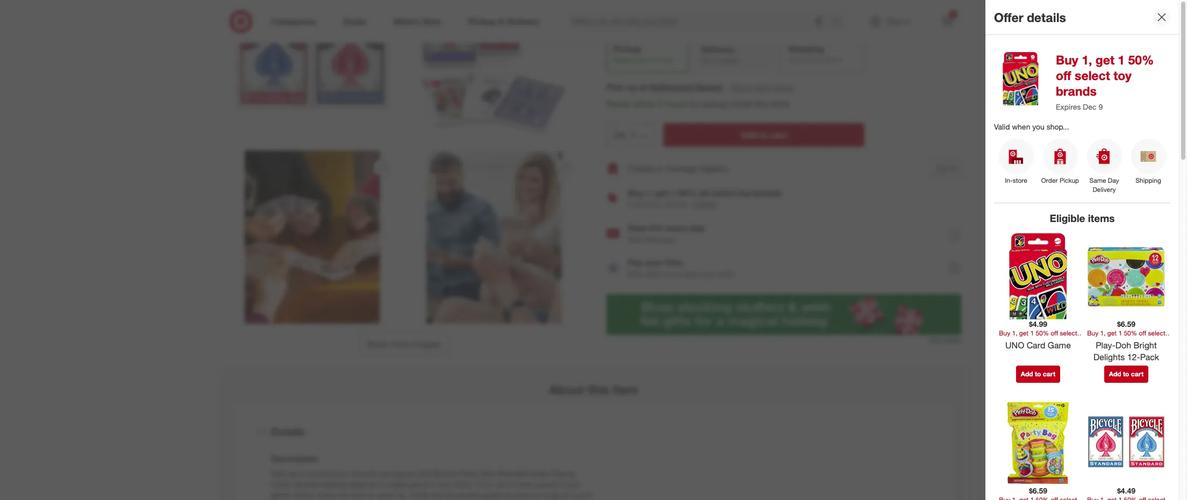 Task type: locate. For each thing, give the bounding box(es) containing it.
bicycle standard playing cards 2pk, 4 of 6 image
[[226, 151, 399, 324]]

0 vertical spatial hours
[[658, 56, 674, 64]]

50% inside buy 1, get 1 50% off select toy brands expires dec 9
[[1129, 52, 1155, 67]]

save 5% every day with redcard
[[628, 223, 705, 244]]

buy inside buy 1, get 1 50% off select toy brands expires dec 9
[[1057, 52, 1079, 67]]

0 vertical spatial 1,
[[1082, 52, 1093, 67]]

to down uno card game
[[1036, 370, 1042, 378]]

store up save
[[637, 200, 654, 209]]

save
[[628, 223, 648, 234]]

advertisement region
[[607, 295, 962, 336]]

dec left the 8
[[826, 56, 837, 64]]

description
[[271, 453, 318, 464]]

favorite
[[352, 469, 377, 478]]

bicycle up any at the bottom left
[[433, 469, 458, 478]]

the
[[756, 99, 768, 110], [338, 490, 349, 500], [444, 490, 455, 500]]

you right when
[[1033, 122, 1045, 131]]

1, inside buy 1, get 1 50% off select toy brands expires dec 9
[[1082, 52, 1093, 67]]

delivery inside same day delivery
[[1093, 186, 1117, 194]]

0 vertical spatial within
[[634, 56, 651, 64]]

show more images button
[[359, 332, 448, 356]]

order
[[1042, 176, 1059, 185]]

a left trip
[[543, 490, 547, 500]]

shipping right day at top right
[[1136, 176, 1162, 185]]

1 vertical spatial are
[[432, 490, 442, 500]]

add to cart down 12-
[[1110, 370, 1144, 378]]

$4.99
[[1030, 320, 1048, 329]]

1 vertical spatial off
[[699, 188, 710, 199]]

for down the hollywood galaxy button
[[690, 99, 700, 110]]

1 horizontal spatial buy
[[1057, 52, 1079, 67]]

1 horizontal spatial your
[[566, 480, 581, 489]]

1 horizontal spatial the
[[444, 490, 455, 500]]

to
[[760, 130, 768, 141], [1036, 370, 1042, 378], [1124, 370, 1130, 378], [368, 490, 374, 500], [504, 490, 511, 500], [571, 490, 578, 500]]

1 vertical spatial pickup
[[1060, 176, 1080, 185]]

over left $100
[[702, 270, 716, 279]]

1, inside buy 1, get 1 50% off select toy brands in-store or online ∙ details
[[646, 188, 654, 199]]

game
[[396, 469, 415, 478], [410, 480, 429, 489], [271, 490, 290, 500], [483, 490, 502, 500]]

0 horizontal spatial are
[[368, 480, 379, 489]]

0 horizontal spatial off
[[699, 188, 710, 199]]

1 vertical spatial 1,
[[646, 188, 654, 199]]

shipping inside shipping get it by fri, dec 8
[[789, 44, 825, 55]]

for inside description deal up a round of your favorite card game with bicycle poker size standard index playing cards. bicycle playing cards are a staple game in any home. if you don't have a pack in your game closet, now's the time to stock up. cards are the perfect game to pack for a trip or to pu
[[532, 490, 541, 500]]

1 horizontal spatial add to cart
[[1022, 370, 1056, 378]]

1 horizontal spatial details
[[694, 200, 717, 209]]

up left at
[[627, 82, 637, 93]]

1 horizontal spatial pack
[[540, 480, 556, 489]]

1
[[1119, 52, 1126, 67], [672, 188, 676, 199]]

0 horizontal spatial select
[[712, 188, 737, 199]]

in- inside buy 1, get 1 50% off select toy brands in-store or online ∙ details
[[628, 200, 637, 209]]

delivery
[[702, 44, 735, 55], [1093, 186, 1117, 194]]

add to cart button down 12-
[[1105, 366, 1149, 383]]

your
[[336, 469, 350, 478], [566, 480, 581, 489]]

buy
[[1057, 52, 1079, 67], [628, 188, 644, 199]]

2 horizontal spatial add to cart button
[[1105, 366, 1149, 383]]

1 horizontal spatial in-
[[1006, 176, 1013, 185]]

a left the round at the left of the page
[[299, 469, 303, 478]]

shipping
[[789, 44, 825, 55], [1136, 176, 1162, 185]]

0 vertical spatial off
[[1057, 68, 1072, 83]]

search
[[827, 17, 853, 28]]

order pickup
[[1042, 176, 1080, 185]]

1 vertical spatial $6.59
[[1030, 486, 1048, 496]]

in- up save
[[628, 200, 637, 209]]

add for play-doh bright delights 12-pack
[[1110, 370, 1122, 378]]

add down inside
[[741, 130, 758, 141]]

1 vertical spatial with
[[628, 270, 643, 279]]

deal
[[271, 469, 286, 478]]

0 vertical spatial pack
[[540, 480, 556, 489]]

add to cart down uno card game
[[1022, 370, 1056, 378]]

cart
[[771, 130, 788, 141], [1044, 370, 1056, 378], [1132, 370, 1144, 378]]

you right if
[[482, 480, 494, 489]]

select inside buy 1, get 1 50% off select toy brands expires dec 9
[[1075, 68, 1111, 83]]

within up at
[[634, 56, 651, 64]]

ready up the pick
[[614, 56, 632, 64]]

50% inside buy 1, get 1 50% off select toy brands in-store or online ∙ details
[[679, 188, 697, 199]]

1 inside buy 1, get 1 50% off select toy brands in-store or online ∙ details
[[672, 188, 676, 199]]

day
[[691, 223, 705, 234]]

pickup inside "pickup ready within 2 hours"
[[614, 44, 642, 55]]

orders
[[678, 270, 700, 279]]

0 vertical spatial buy
[[1057, 52, 1079, 67]]

time inside pay over time with affirm on orders over $100
[[666, 257, 684, 268]]

buy down create
[[628, 188, 644, 199]]

0 horizontal spatial for
[[532, 490, 541, 500]]

sponsored
[[930, 337, 962, 345]]

0 horizontal spatial dec
[[826, 56, 837, 64]]

0 horizontal spatial details
[[271, 425, 305, 438]]

brands for buy 1, get 1 50% off select toy brands in-store or online ∙ details
[[754, 188, 783, 199]]

off up details button
[[699, 188, 710, 199]]

are down favorite
[[368, 480, 379, 489]]

buy up expires at the top right
[[1057, 52, 1079, 67]]

hours up pick up at hollywood galaxy
[[658, 56, 674, 64]]

1 vertical spatial or
[[657, 200, 663, 209]]

1 vertical spatial dec
[[1084, 102, 1097, 111]]

other
[[754, 83, 772, 92]]

1 with from the top
[[628, 235, 643, 244]]

within
[[634, 56, 651, 64], [634, 99, 656, 110]]

sign in button
[[930, 160, 962, 177]]

to down don't
[[504, 490, 511, 500]]

$6.59 for play-doh party bag - 15pc image
[[1030, 486, 1048, 496]]

details up description
[[271, 425, 305, 438]]

0 horizontal spatial over
[[646, 257, 663, 268]]

off for buy 1, get 1 50% off select toy brands in-store or online ∙ details
[[699, 188, 710, 199]]

brands inside buy 1, get 1 50% off select toy brands in-store or online ∙ details
[[754, 188, 783, 199]]

1 horizontal spatial toy
[[1114, 68, 1132, 83]]

0 vertical spatial bicycle
[[433, 469, 458, 478]]

cart for play-doh bright delights 12-pack
[[1132, 370, 1144, 378]]

search button
[[827, 10, 853, 36]]

add down card
[[1022, 370, 1034, 378]]

1 vertical spatial 2
[[659, 99, 664, 110]]

1 vertical spatial for
[[532, 490, 541, 500]]

with down save
[[628, 235, 643, 244]]

game up staple
[[396, 469, 415, 478]]

0 horizontal spatial in-
[[628, 200, 637, 209]]

1 vertical spatial details
[[271, 425, 305, 438]]

0 horizontal spatial 1
[[672, 188, 676, 199]]

pack up trip
[[540, 480, 556, 489]]

play-
[[1097, 340, 1116, 351]]

0 horizontal spatial in
[[431, 480, 437, 489]]

store down the stores at the right top of the page
[[771, 99, 790, 110]]

hours
[[658, 56, 674, 64], [666, 99, 688, 110]]

details button
[[693, 199, 717, 211]]

up right deal
[[288, 469, 297, 478]]

cart down the stores at the right top of the page
[[771, 130, 788, 141]]

1 horizontal spatial for
[[690, 99, 700, 110]]

trip
[[549, 490, 560, 500]]

redcard
[[645, 235, 676, 244]]

bicycle
[[433, 469, 458, 478], [295, 480, 319, 489]]

bicycle up closet,
[[295, 480, 319, 489]]

add to cart button
[[664, 124, 865, 147], [1017, 366, 1061, 383], [1105, 366, 1149, 383]]

1 horizontal spatial shipping
[[1136, 176, 1162, 185]]

$6.59 for the "play-doh bright delights 12-pack" image
[[1118, 320, 1136, 329]]

5%
[[650, 223, 664, 234]]

2 up pick up at hollywood galaxy
[[653, 56, 656, 64]]

0 horizontal spatial up
[[288, 469, 297, 478]]

1 horizontal spatial 1,
[[1082, 52, 1093, 67]]

delivery down same
[[1093, 186, 1117, 194]]

12-
[[1128, 352, 1141, 363]]

pay
[[628, 257, 643, 268]]

1 horizontal spatial cart
[[1044, 370, 1056, 378]]

store
[[771, 99, 790, 110], [1013, 176, 1028, 185], [637, 200, 654, 209]]

are
[[368, 480, 379, 489], [432, 490, 442, 500]]

1 within from the top
[[634, 56, 651, 64]]

your right of
[[336, 469, 350, 478]]

1 horizontal spatial up
[[627, 82, 637, 93]]

1 horizontal spatial 50%
[[1129, 52, 1155, 67]]

get up the 9
[[1096, 52, 1115, 67]]

cart down 12-
[[1132, 370, 1144, 378]]

2 horizontal spatial add to cart
[[1110, 370, 1144, 378]]

buy 1, get 1 50% off select toy brands in-store or online ∙ details
[[628, 188, 783, 209]]

the down check other stores button
[[756, 99, 768, 110]]

with down pay in the bottom of the page
[[628, 270, 643, 279]]

1 vertical spatial brands
[[754, 188, 783, 199]]

0 vertical spatial pickup
[[614, 44, 642, 55]]

0 horizontal spatial bicycle
[[295, 480, 319, 489]]

2 with from the top
[[628, 270, 643, 279]]

0 horizontal spatial add to cart button
[[664, 124, 865, 147]]

pickup
[[614, 44, 642, 55], [1060, 176, 1080, 185]]

1 horizontal spatial store
[[771, 99, 790, 110]]

ready
[[614, 56, 632, 64], [607, 99, 631, 110]]

brands for buy 1, get 1 50% off select toy brands expires dec 9
[[1057, 83, 1097, 98]]

1 horizontal spatial $6.59
[[1118, 320, 1136, 329]]

delivery up available
[[702, 44, 735, 55]]

get
[[789, 56, 799, 64]]

0 vertical spatial 50%
[[1129, 52, 1155, 67]]

1 vertical spatial select
[[712, 188, 737, 199]]

pickup right order
[[1060, 176, 1080, 185]]

add to cart
[[741, 130, 788, 141], [1022, 370, 1056, 378], [1110, 370, 1144, 378]]

shipping up 'by' on the right
[[789, 44, 825, 55]]

get up "online"
[[656, 188, 669, 199]]

0 horizontal spatial pickup
[[614, 44, 642, 55]]

add down delights
[[1110, 370, 1122, 378]]

add to cart button for play-doh bright delights 12-pack
[[1105, 366, 1149, 383]]

delights
[[1094, 352, 1126, 363]]

affirm
[[645, 270, 665, 279]]

1 vertical spatial within
[[634, 99, 656, 110]]

in down playing
[[558, 480, 564, 489]]

0 vertical spatial 1
[[1119, 52, 1126, 67]]

stores
[[774, 83, 795, 92]]

time down cards
[[351, 490, 366, 500]]

time
[[666, 257, 684, 268], [351, 490, 366, 500]]

2 within from the top
[[634, 99, 656, 110]]

9
[[1099, 102, 1104, 111]]

0 vertical spatial 2
[[653, 56, 656, 64]]

2 vertical spatial store
[[637, 200, 654, 209]]

1 vertical spatial over
[[702, 270, 716, 279]]

hours down "hollywood"
[[666, 99, 688, 110]]

bicycle standard playing cards 2pk image
[[1084, 400, 1170, 486]]

are down any at the bottom left
[[432, 490, 442, 500]]

with
[[417, 469, 431, 478]]

brands inside buy 1, get 1 50% off select toy brands expires dec 9
[[1057, 83, 1097, 98]]

cart down game
[[1044, 370, 1056, 378]]

1 horizontal spatial you
[[1033, 122, 1045, 131]]

1 vertical spatial in-
[[628, 200, 637, 209]]

you
[[1033, 122, 1045, 131], [482, 480, 494, 489]]

shop...
[[1047, 122, 1070, 131]]

$4.49
[[1118, 486, 1136, 496]]

1 vertical spatial toy
[[739, 188, 752, 199]]

the down any at the bottom left
[[444, 490, 455, 500]]

add to cart button for uno card game
[[1017, 366, 1061, 383]]

0 vertical spatial ready
[[614, 56, 632, 64]]

get inside buy 1, get 1 50% off select toy brands in-store or online ∙ details
[[656, 188, 669, 199]]

dec inside shipping get it by fri, dec 8
[[826, 56, 837, 64]]

up inside description deal up a round of your favorite card game with bicycle poker size standard index playing cards. bicycle playing cards are a staple game in any home. if you don't have a pack in your game closet, now's the time to stock up. cards are the perfect game to pack for a trip or to pu
[[288, 469, 297, 478]]

0 vertical spatial for
[[690, 99, 700, 110]]

2 horizontal spatial store
[[1013, 176, 1028, 185]]

off up expires at the top right
[[1057, 68, 1072, 83]]

pack down have
[[513, 490, 530, 500]]

0 vertical spatial time
[[666, 257, 684, 268]]

to down check other stores button
[[760, 130, 768, 141]]

add to cart button down uno card game
[[1017, 366, 1061, 383]]

you inside description deal up a round of your favorite card game with bicycle poker size standard index playing cards. bicycle playing cards are a staple game in any home. if you don't have a pack in your game closet, now's the time to stock up. cards are the perfect game to pack for a trip or to pu
[[482, 480, 494, 489]]

toy inside buy 1, get 1 50% off select toy brands expires dec 9
[[1114, 68, 1132, 83]]

2 horizontal spatial the
[[756, 99, 768, 110]]

this
[[588, 382, 609, 397]]

description deal up a round of your favorite card game with bicycle poker size standard index playing cards. bicycle playing cards are a staple game in any home. if you don't have a pack in your game closet, now's the time to stock up. cards are the perfect game to pack for a trip or to pu
[[271, 453, 592, 500]]

select up the 9
[[1075, 68, 1111, 83]]

in-store
[[1006, 176, 1028, 185]]

any
[[439, 480, 451, 489]]

1 for buy 1, get 1 50% off select toy brands in-store or online ∙ details
[[672, 188, 676, 199]]

0 vertical spatial shipping
[[789, 44, 825, 55]]

in- left order
[[1006, 176, 1013, 185]]

off inside buy 1, get 1 50% off select toy brands in-store or online ∙ details
[[699, 188, 710, 199]]

dec left the 9
[[1084, 102, 1097, 111]]

for
[[690, 99, 700, 110], [532, 490, 541, 500]]

or right trip
[[562, 490, 569, 500]]

$4.49 link
[[1084, 400, 1170, 500]]

pickup
[[703, 99, 728, 110]]

1 vertical spatial bicycle
[[295, 480, 319, 489]]

select for buy 1, get 1 50% off select toy brands in-store or online ∙ details
[[712, 188, 737, 199]]

get inside buy 1, get 1 50% off select toy brands expires dec 9
[[1096, 52, 1115, 67]]

0 horizontal spatial shipping
[[789, 44, 825, 55]]

card
[[1027, 340, 1046, 351]]

0 horizontal spatial buy
[[628, 188, 644, 199]]

game
[[1048, 340, 1072, 351]]

toy inside buy 1, get 1 50% off select toy brands in-store or online ∙ details
[[739, 188, 752, 199]]

1 inside buy 1, get 1 50% off select toy brands expires dec 9
[[1119, 52, 1126, 67]]

details down 'buy 1, get 1 50% off select toy brands' link
[[694, 200, 717, 209]]

or
[[657, 163, 664, 174], [657, 200, 663, 209], [562, 490, 569, 500]]

within down at
[[634, 99, 656, 110]]

the down the playing
[[338, 490, 349, 500]]

in right sign
[[952, 164, 957, 173]]

your down playing
[[566, 480, 581, 489]]

staple
[[387, 480, 408, 489]]

or right create
[[657, 163, 664, 174]]

1 vertical spatial 1
[[672, 188, 676, 199]]

in left any at the bottom left
[[431, 480, 437, 489]]

50% for buy 1, get 1 50% off select toy brands in-store or online ∙ details
[[679, 188, 697, 199]]

store inside buy 1, get 1 50% off select toy brands in-store or online ∙ details
[[637, 200, 654, 209]]

add to cart down inside
[[741, 130, 788, 141]]

bicycle standard playing cards 2pk, 2 of 6 image
[[226, 0, 399, 142]]

for left trip
[[532, 490, 541, 500]]

0 horizontal spatial brands
[[754, 188, 783, 199]]

2 horizontal spatial cart
[[1132, 370, 1144, 378]]

get
[[1096, 52, 1115, 67], [656, 188, 669, 199]]

details
[[1028, 9, 1067, 25]]

1,
[[1082, 52, 1093, 67], [646, 188, 654, 199]]

image gallery element
[[226, 0, 581, 356]]

index
[[530, 469, 549, 478]]

playing
[[321, 480, 346, 489]]

cart for uno card game
[[1044, 370, 1056, 378]]

store left order
[[1013, 176, 1028, 185]]

select inside buy 1, get 1 50% off select toy brands in-store or online ∙ details
[[712, 188, 737, 199]]

buy inside buy 1, get 1 50% off select toy brands in-store or online ∙ details
[[628, 188, 644, 199]]

details inside buy 1, get 1 50% off select toy brands in-store or online ∙ details
[[694, 200, 717, 209]]

round
[[305, 469, 325, 478]]

0 horizontal spatial the
[[338, 490, 349, 500]]

same day delivery
[[1090, 176, 1120, 194]]

1 horizontal spatial time
[[666, 257, 684, 268]]

0 vertical spatial over
[[646, 257, 663, 268]]

2
[[653, 56, 656, 64], [659, 99, 664, 110]]

add for uno card game
[[1022, 370, 1034, 378]]

50%
[[1129, 52, 1155, 67], [679, 188, 697, 199]]

add to cart button down inside
[[664, 124, 865, 147]]

pick up at hollywood galaxy
[[607, 82, 723, 93]]

0 horizontal spatial delivery
[[702, 44, 735, 55]]

1 horizontal spatial select
[[1075, 68, 1111, 83]]

0 horizontal spatial 1,
[[646, 188, 654, 199]]

2 down pick up at hollywood galaxy
[[659, 99, 664, 110]]

ready down the pick
[[607, 99, 631, 110]]

1 horizontal spatial add
[[1022, 370, 1034, 378]]

select up details button
[[712, 188, 737, 199]]

item
[[613, 382, 639, 397]]

0 horizontal spatial get
[[656, 188, 669, 199]]

dialog
[[986, 0, 1188, 500]]

over up the affirm
[[646, 257, 663, 268]]

0 vertical spatial select
[[1075, 68, 1111, 83]]

pickup up the pick
[[614, 44, 642, 55]]

to left 'stock'
[[368, 490, 374, 500]]

time up on
[[666, 257, 684, 268]]

or left "online"
[[657, 200, 663, 209]]

with
[[628, 235, 643, 244], [628, 270, 643, 279]]

add to cart for uno card game
[[1022, 370, 1056, 378]]

off inside buy 1, get 1 50% off select toy brands expires dec 9
[[1057, 68, 1072, 83]]

0 horizontal spatial store
[[637, 200, 654, 209]]

1 vertical spatial up
[[288, 469, 297, 478]]



Task type: describe. For each thing, give the bounding box(es) containing it.
1 vertical spatial store
[[1013, 176, 1028, 185]]

dec inside buy 1, get 1 50% off select toy brands expires dec 9
[[1084, 102, 1097, 111]]

inside
[[731, 99, 754, 110]]

$6.59 link
[[996, 400, 1082, 500]]

play-doh bright delights 12-pack image
[[1084, 234, 1170, 320]]

manage
[[667, 163, 698, 174]]

get for buy 1, get 1 50% off select toy brands in-store or online ∙ details
[[656, 188, 669, 199]]

same
[[1090, 176, 1107, 185]]

buy for buy 1, get 1 50% off select toy brands in-store or online ∙ details
[[628, 188, 644, 199]]

play-doh party bag - 15pc image
[[996, 400, 1082, 486]]

if
[[476, 480, 480, 489]]

stock
[[377, 490, 395, 500]]

day
[[1109, 176, 1120, 185]]

bicycle standard playing cards 2pk, 3 of 6 image
[[408, 0, 581, 142]]

a up 'stock'
[[381, 480, 385, 489]]

expires
[[1057, 102, 1082, 111]]

0 vertical spatial you
[[1033, 122, 1045, 131]]

0 vertical spatial are
[[368, 480, 379, 489]]

at
[[640, 82, 648, 93]]

8
[[839, 56, 843, 64]]

pay over time with affirm on orders over $100
[[628, 257, 735, 279]]

shipping get it by fri, dec 8
[[789, 44, 843, 64]]

standard
[[498, 469, 528, 478]]

eligible items
[[1050, 212, 1115, 225]]

toy for buy 1, get 1 50% off select toy brands in-store or online ∙ details
[[739, 188, 752, 199]]

0 vertical spatial or
[[657, 163, 664, 174]]

target promotion image image
[[995, 52, 1048, 105]]

1 horizontal spatial bicycle
[[433, 469, 458, 478]]

dialog containing offer details
[[986, 0, 1188, 500]]

hollywood galaxy button
[[650, 82, 723, 94]]

0 horizontal spatial add to cart
[[741, 130, 788, 141]]

add to cart for play-doh bright delights 12-pack
[[1110, 370, 1144, 378]]

eligible
[[1050, 212, 1086, 225]]

shipping for shipping get it by fri, dec 8
[[789, 44, 825, 55]]

delivery inside delivery not available
[[702, 44, 735, 55]]

50% for buy 1, get 1 50% off select toy brands expires dec 9
[[1129, 52, 1155, 67]]

0 horizontal spatial your
[[336, 469, 350, 478]]

1, for buy 1, get 1 50% off select toy brands in-store or online ∙ details
[[646, 188, 654, 199]]

buy 1, get 1 50% off select toy brands expires dec 9
[[1057, 52, 1155, 111]]

up.
[[397, 490, 407, 500]]

show more images
[[366, 339, 441, 350]]

shipping for shipping
[[1136, 176, 1162, 185]]

hollywood
[[650, 82, 693, 93]]

have
[[516, 480, 531, 489]]

check other stores
[[730, 83, 795, 92]]

ready inside "pickup ready within 2 hours"
[[614, 56, 632, 64]]

ready within 2 hours for pickup inside the store
[[607, 99, 790, 110]]

1 for buy 1, get 1 50% off select toy brands expires dec 9
[[1119, 52, 1126, 67]]

check
[[730, 83, 752, 92]]

don't
[[496, 480, 513, 489]]

or inside description deal up a round of your favorite card game with bicycle poker size standard index playing cards. bicycle playing cards are a staple game in any home. if you don't have a pack in your game closet, now's the time to stock up. cards are the perfect game to pack for a trip or to pu
[[562, 490, 569, 500]]

offer details
[[995, 9, 1067, 25]]

a down index on the left
[[533, 480, 538, 489]]

poker
[[460, 469, 479, 478]]

1 horizontal spatial in
[[558, 480, 564, 489]]

with inside save 5% every day with redcard
[[628, 235, 643, 244]]

to down 12-
[[1124, 370, 1130, 378]]

0 horizontal spatial add
[[741, 130, 758, 141]]

1 horizontal spatial pickup
[[1060, 176, 1080, 185]]

images
[[413, 339, 441, 350]]

0 vertical spatial store
[[771, 99, 790, 110]]

∙
[[689, 200, 691, 209]]

on
[[667, 270, 676, 279]]

1 horizontal spatial are
[[432, 490, 442, 500]]

buy for buy 1, get 1 50% off select toy brands expires dec 9
[[1057, 52, 1079, 67]]

it
[[801, 56, 805, 64]]

check other stores button
[[730, 82, 795, 94]]

game up cards
[[410, 480, 429, 489]]

bright
[[1134, 340, 1158, 351]]

pickup ready within 2 hours
[[614, 44, 674, 64]]

1 vertical spatial your
[[566, 480, 581, 489]]

What can we help you find? suggestions appear below search field
[[567, 10, 834, 33]]

time inside description deal up a round of your favorite card game with bicycle poker size standard index playing cards. bicycle playing cards are a staple game in any home. if you don't have a pack in your game closet, now's the time to stock up. cards are the perfect game to pack for a trip or to pu
[[351, 490, 366, 500]]

items
[[1089, 212, 1115, 225]]

bicycle standard playing cards 2pk, 5 of 6 image
[[408, 151, 581, 324]]

of
[[327, 469, 333, 478]]

to right trip
[[571, 490, 578, 500]]

more
[[390, 339, 410, 350]]

show
[[366, 339, 388, 350]]

pick
[[607, 82, 625, 93]]

within inside "pickup ready within 2 hours"
[[634, 56, 651, 64]]

uno card game
[[1006, 340, 1072, 351]]

offer
[[995, 9, 1024, 25]]

1 vertical spatial hours
[[666, 99, 688, 110]]

game down cards.
[[271, 490, 290, 500]]

playing
[[551, 469, 575, 478]]

cards
[[409, 490, 429, 500]]

delivery not available
[[702, 44, 739, 65]]

card
[[379, 469, 394, 478]]

about this item
[[549, 382, 639, 397]]

with inside pay over time with affirm on orders over $100
[[628, 270, 643, 279]]

play-doh bright delights 12-pack
[[1094, 340, 1160, 363]]

2 inside "pickup ready within 2 hours"
[[653, 56, 656, 64]]

sign
[[937, 164, 950, 173]]

uno card game image
[[996, 234, 1082, 320]]

get for buy 1, get 1 50% off select toy brands expires dec 9
[[1096, 52, 1115, 67]]

create
[[628, 163, 654, 174]]

create or manage registry
[[628, 163, 729, 174]]

size
[[481, 469, 495, 478]]

fri,
[[815, 56, 824, 64]]

0 vertical spatial in-
[[1006, 176, 1013, 185]]

about
[[549, 382, 585, 397]]

buy 1, get 1 50% off select toy brands link
[[628, 188, 783, 199]]

registry
[[700, 163, 729, 174]]

online
[[665, 200, 687, 209]]

valid when you shop...
[[995, 122, 1070, 131]]

$100
[[718, 270, 735, 279]]

now's
[[316, 490, 336, 500]]

toy for buy 1, get 1 50% off select toy brands expires dec 9
[[1114, 68, 1132, 83]]

1 vertical spatial ready
[[607, 99, 631, 110]]

details inside dropdown button
[[271, 425, 305, 438]]

select for buy 1, get 1 50% off select toy brands expires dec 9
[[1075, 68, 1111, 83]]

in inside button
[[952, 164, 957, 173]]

1, for buy 1, get 1 50% off select toy brands expires dec 9
[[1082, 52, 1093, 67]]

0 vertical spatial up
[[627, 82, 637, 93]]

cards
[[348, 480, 366, 489]]

perfect
[[457, 490, 481, 500]]

0 horizontal spatial cart
[[771, 130, 788, 141]]

hours inside "pickup ready within 2 hours"
[[658, 56, 674, 64]]

6 link
[[936, 10, 960, 33]]

details button
[[243, 415, 945, 449]]

available
[[714, 57, 739, 65]]

every
[[666, 223, 688, 234]]

not
[[702, 57, 712, 65]]

off for buy 1, get 1 50% off select toy brands expires dec 9
[[1057, 68, 1072, 83]]

6
[[952, 11, 955, 18]]

0 horizontal spatial pack
[[513, 490, 530, 500]]

closet,
[[292, 490, 314, 500]]

sign in
[[937, 164, 957, 173]]

or inside buy 1, get 1 50% off select toy brands in-store or online ∙ details
[[657, 200, 663, 209]]

by
[[806, 56, 813, 64]]

galaxy
[[696, 82, 723, 93]]

1 horizontal spatial over
[[702, 270, 716, 279]]

game down don't
[[483, 490, 502, 500]]



Task type: vqa. For each thing, say whether or not it's contained in the screenshot.
the middle 11pm
no



